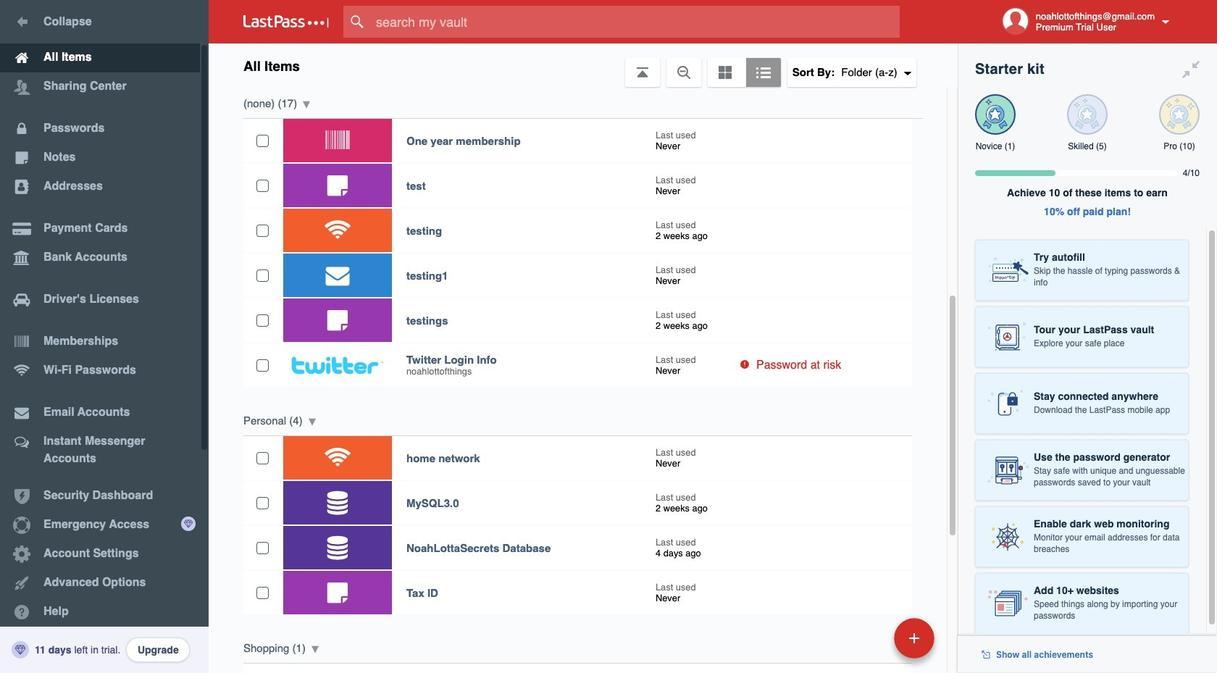 Task type: describe. For each thing, give the bounding box(es) containing it.
Search search field
[[344, 6, 923, 38]]

new item navigation
[[795, 614, 944, 673]]

main navigation navigation
[[0, 0, 209, 673]]



Task type: locate. For each thing, give the bounding box(es) containing it.
search my vault text field
[[344, 6, 923, 38]]

lastpass image
[[244, 15, 329, 28]]

vault options navigation
[[209, 43, 958, 87]]

new item element
[[795, 618, 940, 659]]



